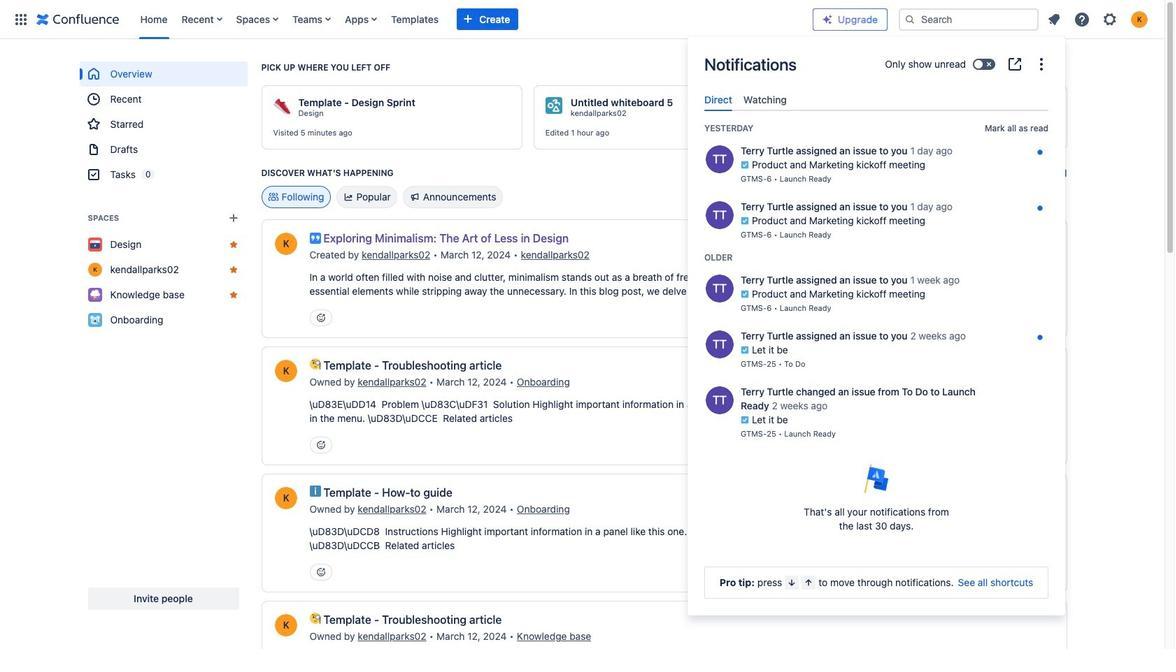 Task type: describe. For each thing, give the bounding box(es) containing it.
more information about kendallparks02 image for third add reaction icon from the top
[[273, 486, 298, 511]]

arrow down image
[[787, 578, 798, 589]]

1 more information about this user image from the top
[[704, 200, 735, 231]]

2 more information about this user image from the top
[[704, 274, 735, 305]]

more information about kendallparks02 image
[[273, 232, 298, 257]]

more information about kendallparks02 image for 2nd add reaction icon from the bottom of the page
[[273, 359, 298, 384]]

3 more information about this user image from the top
[[704, 330, 735, 360]]

3 add reaction image from the top
[[315, 567, 326, 578]]

1 add reaction image from the top
[[315, 313, 326, 324]]

your profile and preferences image
[[1131, 11, 1148, 28]]

premium image
[[822, 14, 833, 25]]

global element
[[8, 0, 813, 39]]

list for premium icon on the top right of the page
[[1042, 7, 1156, 32]]

help icon image
[[1074, 11, 1091, 28]]

3 more information about kendallparks02 image from the top
[[273, 613, 298, 639]]



Task type: locate. For each thing, give the bounding box(es) containing it.
more information about this user image
[[704, 200, 735, 231], [704, 386, 735, 416]]

list
[[133, 0, 813, 39], [1042, 7, 1156, 32]]

1 vertical spatial more information about this user image
[[704, 274, 735, 305]]

1 more information about kendallparks02 image from the top
[[273, 359, 298, 384]]

unstar this space image
[[228, 239, 239, 250], [228, 264, 239, 276]]

more information about kendallparks02 image
[[273, 359, 298, 384], [273, 486, 298, 511], [273, 613, 298, 639]]

:face_with_monocle: image
[[310, 359, 321, 370], [310, 359, 321, 370], [310, 613, 321, 625]]

:athletic_shoe: image
[[273, 98, 290, 115], [273, 98, 290, 115]]

search image
[[904, 14, 916, 25]]

more image
[[1033, 56, 1050, 73]]

open notifications in a new tab image
[[1007, 56, 1023, 73]]

appswitcher icon image
[[13, 11, 29, 28]]

0 vertical spatial more information about this user image
[[704, 144, 735, 175]]

2 more information about kendallparks02 image from the top
[[273, 486, 298, 511]]

group
[[79, 62, 247, 187]]

None search field
[[899, 8, 1039, 30]]

0 vertical spatial more information about kendallparks02 image
[[273, 359, 298, 384]]

confluence image
[[36, 11, 119, 28], [36, 11, 119, 28]]

1 more information about this user image from the top
[[704, 144, 735, 175]]

dialog
[[688, 36, 1065, 616]]

unstar this space image
[[228, 290, 239, 301]]

unstar this space image up unstar this space icon
[[228, 264, 239, 276]]

2 vertical spatial add reaction image
[[315, 567, 326, 578]]

2 vertical spatial more information about kendallparks02 image
[[273, 613, 298, 639]]

arrow up image
[[803, 578, 814, 589]]

1 vertical spatial more information about kendallparks02 image
[[273, 486, 298, 511]]

0 vertical spatial add reaction image
[[315, 313, 326, 324]]

unstar this space image down create a space icon
[[228, 239, 239, 250]]

2 add reaction image from the top
[[315, 440, 326, 451]]

2 more information about this user image from the top
[[704, 386, 735, 416]]

notification icon image
[[1046, 11, 1063, 28]]

0 horizontal spatial list
[[133, 0, 813, 39]]

settings icon image
[[1102, 11, 1119, 28]]

tab list
[[699, 88, 1054, 111]]

:face_with_monocle: image
[[310, 613, 321, 625]]

1 vertical spatial unstar this space image
[[228, 264, 239, 276]]

2 vertical spatial more information about this user image
[[704, 330, 735, 360]]

more information about this user image
[[704, 144, 735, 175], [704, 274, 735, 305], [704, 330, 735, 360]]

1 horizontal spatial list
[[1042, 7, 1156, 32]]

create a space image
[[225, 210, 242, 227]]

:information_source: image
[[310, 486, 321, 497], [310, 486, 321, 497]]

0 vertical spatial more information about this user image
[[704, 200, 735, 231]]

1 vertical spatial add reaction image
[[315, 440, 326, 451]]

Search field
[[899, 8, 1039, 30]]

add reaction image
[[315, 313, 326, 324], [315, 440, 326, 451], [315, 567, 326, 578]]

banner
[[0, 0, 1165, 39]]

list for appswitcher icon
[[133, 0, 813, 39]]

1 vertical spatial more information about this user image
[[704, 386, 735, 416]]

your notifications sorted by most recent feed
[[699, 123, 1054, 451]]

1 unstar this space image from the top
[[228, 239, 239, 250]]

0 vertical spatial unstar this space image
[[228, 239, 239, 250]]

2 unstar this space image from the top
[[228, 264, 239, 276]]



Task type: vqa. For each thing, say whether or not it's contained in the screenshot.
list associated with "Appswitcher Icon"
yes



